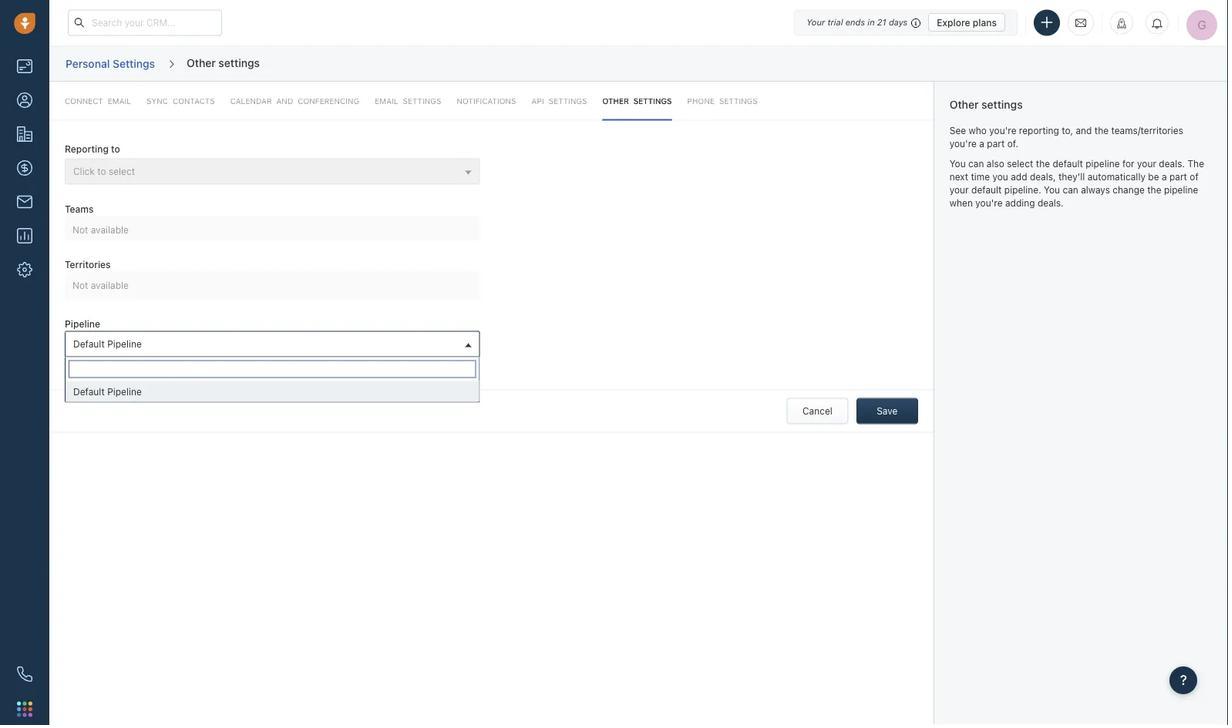 Task type: describe. For each thing, give the bounding box(es) containing it.
0 horizontal spatial and
[[276, 96, 293, 105]]

pipeline for default pipeline dropdown button
[[107, 338, 142, 349]]

1 vertical spatial deals.
[[1038, 198, 1064, 208]]

to,
[[1062, 125, 1074, 136]]

reporting
[[1019, 125, 1060, 136]]

connect email
[[65, 96, 131, 105]]

cancel button
[[787, 398, 849, 424]]

days
[[889, 17, 908, 27]]

and inside see who you're reporting to, and the teams/territories you're a part of.
[[1076, 125, 1092, 136]]

sync
[[147, 96, 168, 105]]

save button
[[857, 398, 918, 424]]

calendar and conferencing link
[[230, 82, 360, 121]]

0 vertical spatial pipeline
[[65, 319, 100, 330]]

plans
[[973, 17, 997, 28]]

available for territories
[[91, 280, 129, 291]]

conferencing
[[298, 96, 360, 105]]

21
[[878, 17, 887, 27]]

email
[[375, 96, 398, 105]]

pipeline for default pipeline list box
[[107, 386, 142, 397]]

2 horizontal spatial other
[[950, 98, 979, 111]]

a inside see who you're reporting to, and the teams/territories you're a part of.
[[980, 138, 985, 149]]

calendar
[[230, 96, 272, 105]]

your
[[807, 17, 825, 27]]

save
[[877, 406, 898, 417]]

explore plans link
[[929, 13, 1006, 32]]

settings left "phone"
[[634, 96, 672, 105]]

personal settings link
[[65, 52, 156, 76]]

click
[[73, 166, 95, 177]]

settings for api settings
[[549, 96, 587, 105]]

of
[[1190, 171, 1199, 182]]

default pipeline option
[[66, 381, 479, 402]]

available for teams
[[91, 225, 129, 235]]

default pipeline for default pipeline list box
[[73, 386, 142, 397]]

for
[[1123, 158, 1135, 169]]

to for reporting
[[111, 143, 120, 154]]

ends
[[846, 17, 865, 27]]

add
[[1011, 171, 1028, 182]]

0 horizontal spatial default
[[972, 184, 1002, 195]]

automatically
[[1088, 171, 1146, 182]]

1 horizontal spatial pipeline
[[1164, 184, 1199, 195]]

next
[[950, 171, 969, 182]]

personal
[[66, 57, 110, 70]]

2 horizontal spatial other settings
[[950, 98, 1023, 111]]

not for territories
[[72, 280, 88, 291]]

1 horizontal spatial you
[[1044, 184, 1060, 195]]

the
[[1188, 158, 1205, 169]]

settings for personal settings
[[113, 57, 155, 70]]

connect email link
[[65, 82, 131, 121]]

settings right "phone"
[[719, 96, 758, 105]]

settings up calendar
[[219, 56, 260, 69]]

reporting
[[65, 143, 109, 154]]

calendar and conferencing
[[230, 96, 360, 105]]

0 horizontal spatial can
[[969, 158, 984, 169]]

1 vertical spatial can
[[1063, 184, 1079, 195]]

0 horizontal spatial your
[[950, 184, 969, 195]]

settings up who
[[982, 98, 1023, 111]]

select inside you can also select the default pipeline for your deals. the next time you add deals, they'll automatically be a part of your default pipeline. you can always change the pipeline when you're adding deals.
[[1007, 158, 1034, 169]]

0 vertical spatial your
[[1138, 158, 1157, 169]]

1 horizontal spatial other
[[603, 96, 629, 105]]

not available for territories
[[72, 280, 129, 291]]

1 horizontal spatial other settings
[[603, 96, 672, 105]]

to for click
[[97, 166, 106, 177]]

contacts
[[173, 96, 215, 105]]

a inside you can also select the default pipeline for your deals. the next time you add deals, they'll automatically be a part of your default pipeline. you can always change the pipeline when you're adding deals.
[[1162, 171, 1167, 182]]

of.
[[1008, 138, 1019, 149]]

you're inside you can also select the default pipeline for your deals. the next time you add deals, they'll automatically be a part of your default pipeline. you can always change the pipeline when you're adding deals.
[[976, 198, 1003, 208]]



Task type: locate. For each thing, give the bounding box(es) containing it.
default pipeline down manage
[[73, 386, 142, 397]]

a down who
[[980, 138, 985, 149]]

part left of
[[1170, 171, 1188, 182]]

available down territories
[[91, 280, 129, 291]]

1 vertical spatial part
[[1170, 171, 1188, 182]]

email settings
[[375, 96, 441, 105]]

default pipeline list box
[[66, 381, 479, 402]]

0 horizontal spatial pipeline
[[1086, 158, 1120, 169]]

default down time on the top of page
[[972, 184, 1002, 195]]

other settings
[[187, 56, 260, 69], [603, 96, 672, 105], [950, 98, 1023, 111]]

default pipeline inside option
[[73, 386, 142, 397]]

in
[[868, 17, 875, 27]]

other up see
[[950, 98, 979, 111]]

manage sales pipelines
[[78, 362, 179, 373]]

manage sales pipelines link
[[53, 362, 191, 374]]

who
[[969, 125, 987, 136]]

default pipeline inside dropdown button
[[73, 338, 142, 349]]

connect
[[65, 96, 103, 105]]

0 horizontal spatial to
[[97, 166, 106, 177]]

change
[[1113, 184, 1145, 195]]

1 vertical spatial to
[[97, 166, 106, 177]]

0 horizontal spatial part
[[987, 138, 1005, 149]]

not down teams
[[72, 225, 88, 235]]

other settings left "phone"
[[603, 96, 672, 105]]

0 vertical spatial to
[[111, 143, 120, 154]]

1 vertical spatial default pipeline
[[73, 386, 142, 397]]

pipeline.
[[1005, 184, 1042, 195]]

settings
[[219, 56, 260, 69], [634, 96, 672, 105], [719, 96, 758, 105], [982, 98, 1023, 111]]

always
[[1081, 184, 1111, 195]]

0 horizontal spatial other
[[187, 56, 216, 69]]

0 horizontal spatial you
[[950, 158, 966, 169]]

the right to,
[[1095, 125, 1109, 136]]

default pipeline button
[[65, 331, 480, 357]]

click to select
[[73, 166, 135, 177]]

pipeline up manage
[[65, 319, 100, 330]]

personal settings
[[66, 57, 155, 70]]

other settings link
[[603, 82, 672, 121]]

settings up email
[[113, 57, 155, 70]]

your up be
[[1138, 158, 1157, 169]]

and right to,
[[1076, 125, 1092, 136]]

other settings up who
[[950, 98, 1023, 111]]

1 vertical spatial default
[[73, 386, 105, 397]]

1 vertical spatial pipeline
[[1164, 184, 1199, 195]]

0 vertical spatial a
[[980, 138, 985, 149]]

notifications
[[457, 96, 516, 105]]

1 horizontal spatial the
[[1095, 125, 1109, 136]]

0 vertical spatial part
[[987, 138, 1005, 149]]

pipeline inside option
[[107, 386, 142, 397]]

default
[[1053, 158, 1083, 169], [972, 184, 1002, 195]]

0 vertical spatial the
[[1095, 125, 1109, 136]]

not available
[[72, 225, 129, 235], [72, 280, 129, 291]]

what's new image
[[1117, 18, 1128, 29]]

default up they'll
[[1053, 158, 1083, 169]]

default up manage
[[73, 338, 105, 349]]

1 vertical spatial default
[[972, 184, 1002, 195]]

other right api settings
[[603, 96, 629, 105]]

explore plans
[[937, 17, 997, 28]]

reporting to
[[65, 143, 120, 154]]

1 vertical spatial you're
[[950, 138, 977, 149]]

select inside button
[[109, 166, 135, 177]]

sync contacts
[[147, 96, 215, 105]]

your down next
[[950, 184, 969, 195]]

1 horizontal spatial part
[[1170, 171, 1188, 182]]

settings
[[113, 57, 155, 70], [403, 96, 441, 105], [549, 96, 587, 105]]

deals. down deals,
[[1038, 198, 1064, 208]]

1 horizontal spatial your
[[1138, 158, 1157, 169]]

1 horizontal spatial can
[[1063, 184, 1079, 195]]

2 not from the top
[[72, 280, 88, 291]]

email
[[108, 96, 131, 105]]

available down teams
[[91, 225, 129, 235]]

api settings link
[[532, 82, 587, 121]]

you
[[950, 158, 966, 169], [1044, 184, 1060, 195]]

1 default from the top
[[73, 338, 105, 349]]

default for default pipeline dropdown button
[[73, 338, 105, 349]]

0 vertical spatial you
[[950, 158, 966, 169]]

when
[[950, 198, 973, 208]]

trial
[[828, 17, 843, 27]]

0 vertical spatial not
[[72, 225, 88, 235]]

send email image
[[1076, 16, 1087, 29]]

you're down time on the top of page
[[976, 198, 1003, 208]]

2 default pipeline from the top
[[73, 386, 142, 397]]

tab panel
[[49, 82, 934, 434]]

1 vertical spatial your
[[950, 184, 969, 195]]

0 vertical spatial you're
[[990, 125, 1017, 136]]

default down manage
[[73, 386, 105, 397]]

pipeline
[[65, 319, 100, 330], [107, 338, 142, 349], [107, 386, 142, 397]]

a right be
[[1162, 171, 1167, 182]]

api
[[532, 96, 544, 105]]

1 horizontal spatial settings
[[403, 96, 441, 105]]

pipelines
[[140, 362, 179, 373]]

part
[[987, 138, 1005, 149], [1170, 171, 1188, 182]]

1 vertical spatial not
[[72, 280, 88, 291]]

1 horizontal spatial default
[[1053, 158, 1083, 169]]

None search field
[[69, 360, 476, 378]]

other up contacts at the left top of page
[[187, 56, 216, 69]]

deals,
[[1030, 171, 1056, 182]]

be
[[1149, 171, 1160, 182]]

2 vertical spatial pipeline
[[107, 386, 142, 397]]

0 vertical spatial default
[[73, 338, 105, 349]]

you
[[993, 171, 1009, 182]]

0 vertical spatial deals.
[[1159, 158, 1185, 169]]

and
[[276, 96, 293, 105], [1076, 125, 1092, 136]]

1 vertical spatial and
[[1076, 125, 1092, 136]]

you down deals,
[[1044, 184, 1060, 195]]

to
[[111, 143, 120, 154], [97, 166, 106, 177]]

pipeline inside dropdown button
[[107, 338, 142, 349]]

deals.
[[1159, 158, 1185, 169], [1038, 198, 1064, 208]]

phone settings link
[[688, 82, 758, 121]]

the down be
[[1148, 184, 1162, 195]]

a
[[980, 138, 985, 149], [1162, 171, 1167, 182]]

tab list containing connect email
[[49, 82, 934, 121]]

api settings
[[532, 96, 587, 105]]

settings for email settings
[[403, 96, 441, 105]]

sync contacts link
[[147, 82, 215, 121]]

phone image
[[17, 667, 32, 683]]

notifications link
[[457, 82, 516, 121]]

1 vertical spatial pipeline
[[107, 338, 142, 349]]

2 default from the top
[[73, 386, 105, 397]]

2 horizontal spatial settings
[[549, 96, 587, 105]]

0 vertical spatial available
[[91, 225, 129, 235]]

0 horizontal spatial deals.
[[1038, 198, 1064, 208]]

1 not from the top
[[72, 225, 88, 235]]

0 horizontal spatial select
[[109, 166, 135, 177]]

default pipeline for default pipeline dropdown button
[[73, 338, 142, 349]]

cancel
[[803, 406, 833, 417]]

1 horizontal spatial deals.
[[1159, 158, 1185, 169]]

the inside see who you're reporting to, and the teams/territories you're a part of.
[[1095, 125, 1109, 136]]

1 available from the top
[[91, 225, 129, 235]]

default inside option
[[73, 386, 105, 397]]

1 vertical spatial the
[[1036, 158, 1050, 169]]

you up next
[[950, 158, 966, 169]]

other
[[187, 56, 216, 69], [603, 96, 629, 105], [950, 98, 979, 111]]

pipeline up automatically
[[1086, 158, 1120, 169]]

the up deals,
[[1036, 158, 1050, 169]]

not available down teams
[[72, 225, 129, 235]]

adding
[[1006, 198, 1035, 208]]

0 vertical spatial default pipeline
[[73, 338, 142, 349]]

1 horizontal spatial select
[[1007, 158, 1034, 169]]

1 vertical spatial available
[[91, 280, 129, 291]]

freshworks switcher image
[[17, 702, 32, 717]]

see who you're reporting to, and the teams/territories you're a part of.
[[950, 125, 1184, 149]]

not for teams
[[72, 225, 88, 235]]

your
[[1138, 158, 1157, 169], [950, 184, 969, 195]]

your trial ends in 21 days
[[807, 17, 908, 27]]

can up time on the top of page
[[969, 158, 984, 169]]

0 vertical spatial and
[[276, 96, 293, 105]]

0 vertical spatial default
[[1053, 158, 1083, 169]]

manage
[[78, 362, 113, 373]]

you're
[[990, 125, 1017, 136], [950, 138, 977, 149], [976, 198, 1003, 208]]

they'll
[[1059, 171, 1085, 182]]

0 horizontal spatial the
[[1036, 158, 1050, 169]]

explore
[[937, 17, 971, 28]]

select
[[1007, 158, 1034, 169], [109, 166, 135, 177]]

not available down territories
[[72, 280, 129, 291]]

phone settings
[[688, 96, 758, 105]]

pipeline down manage sales pipelines link
[[107, 386, 142, 397]]

select up 'add'
[[1007, 158, 1034, 169]]

2 not available from the top
[[72, 280, 129, 291]]

part left of.
[[987, 138, 1005, 149]]

to inside button
[[97, 166, 106, 177]]

also
[[987, 158, 1005, 169]]

you're down see
[[950, 138, 977, 149]]

1 vertical spatial not available
[[72, 280, 129, 291]]

to right click
[[97, 166, 106, 177]]

phone element
[[9, 659, 40, 690]]

you can also select the default pipeline for your deals. the next time you add deals, they'll automatically be a part of your default pipeline. you can always change the pipeline when you're adding deals.
[[950, 158, 1205, 208]]

select down "reporting to"
[[109, 166, 135, 177]]

tab panel containing reporting to
[[49, 82, 934, 434]]

default inside dropdown button
[[73, 338, 105, 349]]

1 vertical spatial a
[[1162, 171, 1167, 182]]

see
[[950, 125, 966, 136]]

part inside you can also select the default pipeline for your deals. the next time you add deals, they'll automatically be a part of your default pipeline. you can always change the pipeline when you're adding deals.
[[1170, 171, 1188, 182]]

default for default pipeline list box
[[73, 386, 105, 397]]

to up click to select
[[111, 143, 120, 154]]

pipeline up sales
[[107, 338, 142, 349]]

2 vertical spatial the
[[1148, 184, 1162, 195]]

1 not available from the top
[[72, 225, 129, 235]]

not available for teams
[[72, 225, 129, 235]]

pipeline
[[1086, 158, 1120, 169], [1164, 184, 1199, 195]]

2 vertical spatial you're
[[976, 198, 1003, 208]]

0 horizontal spatial other settings
[[187, 56, 260, 69]]

pipeline down of
[[1164, 184, 1199, 195]]

settings right the api
[[549, 96, 587, 105]]

0 horizontal spatial a
[[980, 138, 985, 149]]

time
[[971, 171, 990, 182]]

deals. up be
[[1159, 158, 1185, 169]]

phone
[[688, 96, 715, 105]]

1 horizontal spatial and
[[1076, 125, 1092, 136]]

other settings up calendar
[[187, 56, 260, 69]]

default pipeline
[[73, 338, 142, 349], [73, 386, 142, 397]]

Search your CRM... text field
[[68, 10, 222, 36]]

not
[[72, 225, 88, 235], [72, 280, 88, 291]]

2 horizontal spatial the
[[1148, 184, 1162, 195]]

settings right email
[[403, 96, 441, 105]]

1 horizontal spatial to
[[111, 143, 120, 154]]

not down territories
[[72, 280, 88, 291]]

can down they'll
[[1063, 184, 1079, 195]]

teams
[[65, 204, 94, 214]]

tab list
[[49, 82, 934, 121]]

default pipeline up manage
[[73, 338, 142, 349]]

0 vertical spatial can
[[969, 158, 984, 169]]

available
[[91, 225, 129, 235], [91, 280, 129, 291]]

sales
[[115, 362, 138, 373]]

the
[[1095, 125, 1109, 136], [1036, 158, 1050, 169], [1148, 184, 1162, 195]]

teams/territories
[[1112, 125, 1184, 136]]

1 vertical spatial you
[[1044, 184, 1060, 195]]

2 available from the top
[[91, 280, 129, 291]]

you're up of.
[[990, 125, 1017, 136]]

0 horizontal spatial settings
[[113, 57, 155, 70]]

territories
[[65, 259, 111, 270]]

email settings link
[[375, 82, 441, 121]]

0 vertical spatial pipeline
[[1086, 158, 1120, 169]]

part inside see who you're reporting to, and the teams/territories you're a part of.
[[987, 138, 1005, 149]]

1 default pipeline from the top
[[73, 338, 142, 349]]

1 horizontal spatial a
[[1162, 171, 1167, 182]]

click to select button
[[65, 159, 480, 185]]

and right calendar
[[276, 96, 293, 105]]

default
[[73, 338, 105, 349], [73, 386, 105, 397]]

0 vertical spatial not available
[[72, 225, 129, 235]]



Task type: vqa. For each thing, say whether or not it's contained in the screenshot.
bottom Accounts
no



